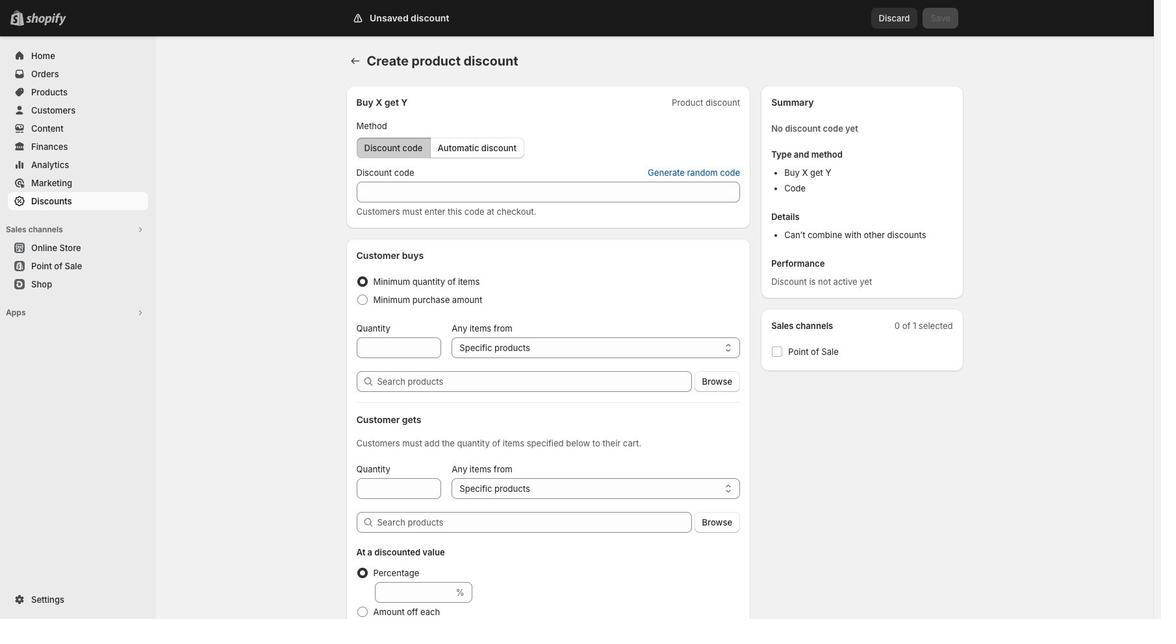 Task type: locate. For each thing, give the bounding box(es) containing it.
None text field
[[356, 182, 740, 203]]

None text field
[[356, 338, 441, 359], [356, 479, 441, 500], [375, 583, 453, 604], [356, 338, 441, 359], [356, 479, 441, 500], [375, 583, 453, 604]]

Search products text field
[[377, 372, 692, 392]]

shopify image
[[26, 13, 66, 26]]



Task type: vqa. For each thing, say whether or not it's contained in the screenshot.
the bottommost SEARCH PRODUCTS 'Text Field'
yes



Task type: describe. For each thing, give the bounding box(es) containing it.
Search products text field
[[377, 513, 692, 533]]



